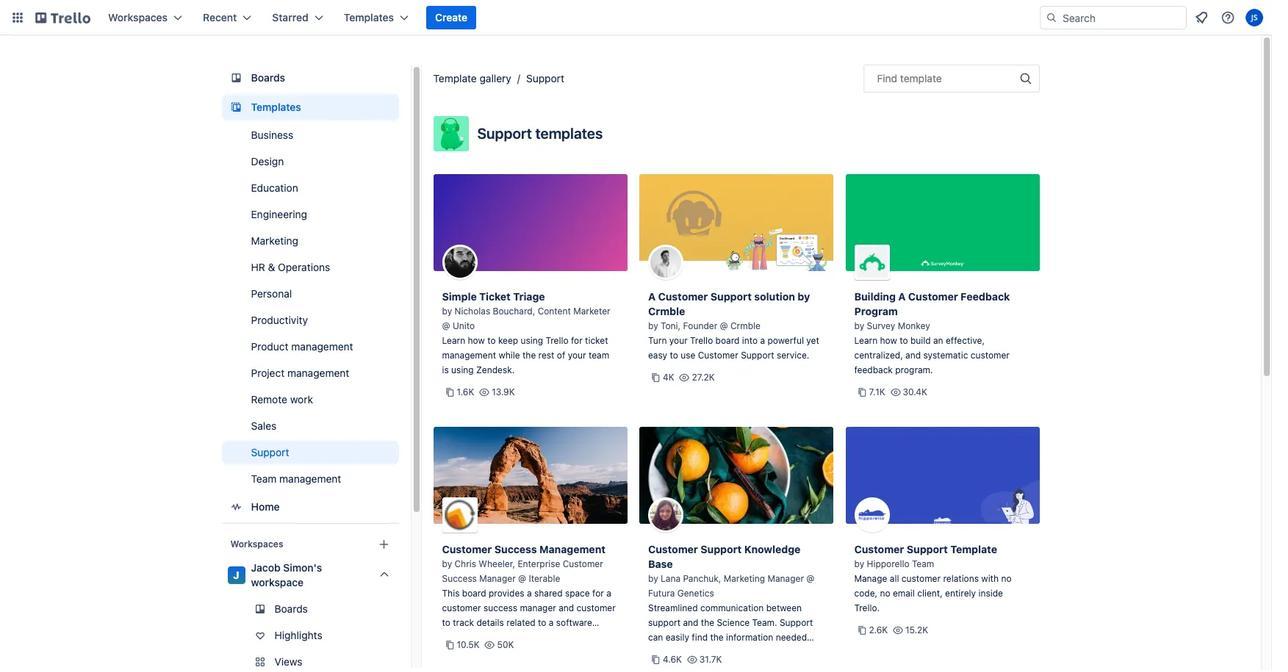Task type: describe. For each thing, give the bounding box(es) containing it.
home link
[[222, 494, 399, 520]]

to left track
[[442, 617, 451, 629]]

project
[[251, 367, 285, 379]]

necessity.
[[721, 662, 762, 670]]

management for team management
[[279, 473, 341, 485]]

0 horizontal spatial support link
[[222, 441, 399, 465]]

management inside simple ticket triage by nicholas bouchard, content marketer @ unito learn how to keep using trello for ticket management while the rest of your team is using zendesk.
[[442, 350, 496, 361]]

related
[[507, 617, 536, 629]]

streamlined
[[648, 603, 698, 614]]

there
[[680, 662, 702, 670]]

boards link for views
[[222, 598, 399, 621]]

and up find on the right of the page
[[683, 617, 699, 629]]

template
[[900, 72, 942, 85]]

space
[[565, 588, 590, 599]]

create
[[435, 11, 468, 24]]

your inside simple ticket triage by nicholas bouchard, content marketer @ unito learn how to keep using trello for ticket management while the rest of your team is using zendesk.
[[568, 350, 586, 361]]

support right gallery
[[526, 72, 565, 85]]

rest
[[539, 350, 555, 361]]

27.2k
[[692, 372, 715, 383]]

0 notifications image
[[1193, 9, 1211, 26]]

for inside simple ticket triage by nicholas bouchard, content marketer @ unito learn how to keep using trello for ticket management while the rest of your team is using zendesk.
[[571, 335, 583, 346]]

a inside building a customer feedback program by survey monkey learn how to build an effective, centralized, and systematic customer feedback program.
[[899, 290, 906, 303]]

recent button
[[194, 6, 260, 29]]

the up find on the right of the page
[[701, 617, 715, 629]]

marketing link
[[222, 229, 399, 253]]

keep
[[498, 335, 518, 346]]

1 vertical spatial templates
[[251, 101, 301, 113]]

between
[[767, 603, 802, 614]]

0 vertical spatial crmble
[[648, 305, 685, 318]]

1 vertical spatial success
[[442, 573, 477, 584]]

building a customer feedback program by survey monkey learn how to build an effective, centralized, and systematic customer feedback program.
[[855, 290, 1010, 376]]

of
[[557, 350, 566, 361]]

ticket
[[479, 290, 511, 303]]

primary element
[[0, 0, 1272, 35]]

software
[[556, 617, 592, 629]]

yet
[[807, 335, 820, 346]]

board inside customer success management by chris wheeler, enterprise customer success manager @ iterable this board provides a shared space for a customer success manager and customer to track details related to a software deployment.
[[462, 588, 486, 599]]

is inside simple ticket triage by nicholas bouchard, content marketer @ unito learn how to keep using trello for ticket management while the rest of your team is using zendesk.
[[442, 365, 449, 376]]

customer support knowledge base by lana panchuk, marketing manager @ futura genetics streamlined communication between support and the science team. support can easily find the information needed and submit a request to the science team in case there is a necessity.
[[648, 543, 823, 670]]

information
[[726, 632, 774, 643]]

30.4k
[[903, 387, 928, 398]]

work
[[290, 393, 313, 406]]

centralized,
[[855, 350, 903, 361]]

product management
[[251, 340, 353, 353]]

manager
[[520, 603, 556, 614]]

service.
[[777, 350, 810, 361]]

customer support template by hipporello team manage all customer relations with no code, no email client, entirely inside trello.
[[855, 543, 1012, 614]]

entirely
[[945, 588, 976, 599]]

highlights link
[[222, 624, 399, 648]]

engineering
[[251, 208, 307, 221]]

board image
[[228, 69, 245, 87]]

remote
[[251, 393, 287, 406]]

a right space
[[607, 588, 611, 599]]

product
[[251, 340, 289, 353]]

customer inside building a customer feedback program by survey monkey learn how to build an effective, centralized, and systematic customer feedback program.
[[909, 290, 958, 303]]

toni, founder @ crmble image
[[648, 245, 684, 280]]

shared
[[534, 588, 563, 599]]

deployment.
[[442, 632, 494, 643]]

support
[[648, 617, 681, 629]]

feedback
[[961, 290, 1010, 303]]

views
[[275, 656, 303, 668]]

a down manager
[[549, 617, 554, 629]]

customer up 27.2k
[[698, 350, 739, 361]]

50k
[[497, 640, 514, 651]]

support up 'needed'
[[780, 617, 813, 629]]

create button
[[426, 6, 476, 29]]

simple ticket triage by nicholas bouchard, content marketer @ unito learn how to keep using trello for ticket management while the rest of your team is using zendesk.
[[442, 290, 611, 376]]

1 horizontal spatial science
[[765, 647, 798, 658]]

a down request in the bottom of the page
[[714, 662, 718, 670]]

by inside customer support knowledge base by lana panchuk, marketing manager @ futura genetics streamlined communication between support and the science team. support can easily find the information needed and submit a request to the science team in case there is a necessity.
[[648, 573, 658, 584]]

knowledge
[[744, 543, 801, 556]]

10.5k
[[457, 640, 480, 651]]

code,
[[855, 588, 878, 599]]

all
[[890, 573, 899, 584]]

team inside customer support template by hipporello team manage all customer relations with no code, no email client, entirely inside trello.
[[912, 559, 935, 570]]

customer success management by chris wheeler, enterprise customer success manager @ iterable this board provides a shared space for a customer success manager and customer to track details related to a software deployment.
[[442, 543, 616, 643]]

marketing inside customer support knowledge base by lana panchuk, marketing manager @ futura genetics streamlined communication between support and the science team. support can easily find the information needed and submit a request to the science team in case there is a necessity.
[[724, 573, 765, 584]]

hipporello
[[867, 559, 910, 570]]

Search field
[[1058, 7, 1186, 29]]

management for product management
[[291, 340, 353, 353]]

workspaces inside popup button
[[108, 11, 168, 24]]

remote work link
[[222, 388, 399, 412]]

0 vertical spatial no
[[1002, 573, 1012, 584]]

workspaces button
[[99, 6, 191, 29]]

provides
[[489, 588, 525, 599]]

jacob
[[251, 562, 281, 574]]

to inside customer support knowledge base by lana panchuk, marketing manager @ futura genetics streamlined communication between support and the science team. support can easily find the information needed and submit a request to the science team in case there is a necessity.
[[738, 647, 747, 658]]

effective,
[[946, 335, 985, 346]]

a inside the a customer support solution by crmble by toni, founder @ crmble turn your trello board into a powerful yet easy to use customer support service.
[[648, 290, 656, 303]]

nicholas bouchard, content marketer @ unito image
[[442, 245, 477, 280]]

13.9k
[[492, 387, 515, 398]]

template gallery link
[[433, 72, 512, 85]]

lana
[[661, 573, 681, 584]]

1 vertical spatial no
[[880, 588, 891, 599]]

@ inside simple ticket triage by nicholas bouchard, content marketer @ unito learn how to keep using trello for ticket management while the rest of your team is using zendesk.
[[442, 321, 450, 332]]

ticket
[[585, 335, 608, 346]]

this
[[442, 588, 460, 599]]

and up "in"
[[648, 647, 664, 658]]

1 horizontal spatial workspaces
[[230, 539, 283, 550]]

education link
[[222, 176, 399, 200]]

founder
[[683, 321, 718, 332]]

how inside building a customer feedback program by survey monkey learn how to build an effective, centralized, and systematic customer feedback program.
[[880, 335, 897, 346]]

program
[[855, 305, 898, 318]]

by inside customer success management by chris wheeler, enterprise customer success manager @ iterable this board provides a shared space for a customer success manager and customer to track details related to a software deployment.
[[442, 559, 452, 570]]

4.6k
[[663, 654, 682, 665]]

boards for views
[[275, 603, 308, 615]]

customer down management at the left
[[563, 559, 603, 570]]

team.
[[752, 617, 777, 629]]

recent
[[203, 11, 237, 24]]

customer inside customer support template by hipporello team manage all customer relations with no code, no email client, entirely inside trello.
[[855, 543, 904, 556]]

remote work
[[251, 393, 313, 406]]

survey monkey image
[[855, 245, 890, 280]]

by inside building a customer feedback program by survey monkey learn how to build an effective, centralized, and systematic customer feedback program.
[[855, 321, 865, 332]]

management
[[540, 543, 606, 556]]

simon's
[[283, 562, 322, 574]]

hr & operations
[[251, 261, 330, 273]]

easy
[[648, 350, 668, 361]]

productivity link
[[222, 309, 399, 332]]

the down information
[[749, 647, 763, 658]]

to inside the a customer support solution by crmble by toni, founder @ crmble turn your trello board into a powerful yet easy to use customer support service.
[[670, 350, 678, 361]]

project management link
[[222, 362, 399, 385]]

request
[[704, 647, 736, 658]]

monkey
[[898, 321, 930, 332]]

chris wheeler, enterprise customer success manager @ iterable image
[[442, 498, 477, 533]]

1 horizontal spatial success
[[495, 543, 537, 556]]

1.6k
[[457, 387, 474, 398]]

hr & operations link
[[222, 256, 399, 279]]

and inside customer success management by chris wheeler, enterprise customer success manager @ iterable this board provides a shared space for a customer success manager and customer to track details related to a software deployment.
[[559, 603, 574, 614]]



Task type: vqa. For each thing, say whether or not it's contained in the screenshot.


Task type: locate. For each thing, give the bounding box(es) containing it.
@ inside customer support knowledge base by lana panchuk, marketing manager @ futura genetics streamlined communication between support and the science team. support can easily find the information needed and submit a request to the science team in case there is a necessity.
[[807, 573, 815, 584]]

team down 'needed'
[[801, 647, 823, 658]]

team up the client,
[[912, 559, 935, 570]]

customer inside customer support template by hipporello team manage all customer relations with no code, no email client, entirely inside trello.
[[902, 573, 941, 584]]

sales link
[[222, 415, 399, 438]]

how
[[468, 335, 485, 346], [880, 335, 897, 346]]

1 boards link from the top
[[222, 65, 399, 91]]

marketing up 'communication' on the right
[[724, 573, 765, 584]]

the inside simple ticket triage by nicholas bouchard, content marketer @ unito learn how to keep using trello for ticket management while the rest of your team is using zendesk.
[[523, 350, 536, 361]]

engineering link
[[222, 203, 399, 226]]

no right with
[[1002, 573, 1012, 584]]

@ right founder at the top of the page
[[720, 321, 728, 332]]

0 vertical spatial boards
[[251, 71, 285, 84]]

customer up base
[[648, 543, 698, 556]]

customer up toni,
[[658, 290, 708, 303]]

0 horizontal spatial your
[[568, 350, 586, 361]]

0 vertical spatial support link
[[526, 72, 565, 85]]

base
[[648, 558, 673, 570]]

0 horizontal spatial template
[[433, 72, 477, 85]]

use
[[681, 350, 696, 361]]

customer
[[971, 350, 1010, 361], [902, 573, 941, 584], [442, 603, 481, 614], [577, 603, 616, 614]]

0 horizontal spatial team
[[251, 473, 277, 485]]

1 horizontal spatial templates
[[344, 11, 394, 24]]

1 horizontal spatial for
[[593, 588, 604, 599]]

toni,
[[661, 321, 681, 332]]

starred button
[[263, 6, 332, 29]]

highlights
[[275, 629, 322, 642]]

31.7k
[[700, 654, 722, 665]]

management up home link
[[279, 473, 341, 485]]

is inside customer support knowledge base by lana panchuk, marketing manager @ futura genetics streamlined communication between support and the science team. support can easily find the information needed and submit a request to the science team in case there is a necessity.
[[704, 662, 711, 670]]

a
[[648, 290, 656, 303], [899, 290, 906, 303]]

management for project management
[[287, 367, 349, 379]]

team up home
[[251, 473, 277, 485]]

template up relations
[[951, 543, 998, 556]]

trello up of
[[546, 335, 569, 346]]

1 vertical spatial is
[[704, 662, 711, 670]]

for right space
[[593, 588, 604, 599]]

customer up chris
[[442, 543, 492, 556]]

business link
[[222, 123, 399, 147]]

for inside customer success management by chris wheeler, enterprise customer success manager @ iterable this board provides a shared space for a customer success manager and customer to track details related to a software deployment.
[[593, 588, 604, 599]]

learn inside simple ticket triage by nicholas bouchard, content marketer @ unito learn how to keep using trello for ticket management while the rest of your team is using zendesk.
[[442, 335, 465, 346]]

in
[[648, 662, 656, 670]]

templates right starred popup button on the top of page
[[344, 11, 394, 24]]

by up turn
[[648, 321, 658, 332]]

your down toni,
[[670, 335, 688, 346]]

0 vertical spatial your
[[670, 335, 688, 346]]

by
[[798, 290, 810, 303], [442, 306, 452, 317], [648, 321, 658, 332], [855, 321, 865, 332], [442, 559, 452, 570], [855, 559, 865, 570], [648, 573, 658, 584]]

build
[[911, 335, 931, 346]]

0 vertical spatial using
[[521, 335, 543, 346]]

easily
[[666, 632, 690, 643]]

using up rest
[[521, 335, 543, 346]]

1 horizontal spatial no
[[1002, 573, 1012, 584]]

1 horizontal spatial team
[[801, 647, 823, 658]]

marketing up &
[[251, 235, 298, 247]]

team inside 'link'
[[251, 473, 277, 485]]

powerful
[[768, 335, 804, 346]]

2 trello from the left
[[690, 335, 713, 346]]

find
[[692, 632, 708, 643]]

by right solution
[[798, 290, 810, 303]]

support link up team management 'link'
[[222, 441, 399, 465]]

manager inside customer support knowledge base by lana panchuk, marketing manager @ futura genetics streamlined communication between support and the science team. support can easily find the information needed and submit a request to the science team in case there is a necessity.
[[768, 573, 804, 584]]

by down simple
[[442, 306, 452, 317]]

template left gallery
[[433, 72, 477, 85]]

0 vertical spatial team
[[251, 473, 277, 485]]

product management link
[[222, 335, 399, 359]]

to down manager
[[538, 617, 546, 629]]

0 horizontal spatial trello
[[546, 335, 569, 346]]

1 vertical spatial board
[[462, 588, 486, 599]]

management inside 'link'
[[279, 473, 341, 485]]

with
[[982, 573, 999, 584]]

team management link
[[222, 468, 399, 491]]

@ left manage
[[807, 573, 815, 584]]

1 vertical spatial boards
[[275, 603, 308, 615]]

marketer
[[574, 306, 611, 317]]

management down productivity link
[[291, 340, 353, 353]]

and inside building a customer feedback program by survey monkey learn how to build an effective, centralized, and systematic customer feedback program.
[[906, 350, 921, 361]]

home
[[251, 501, 280, 513]]

1 vertical spatial crmble
[[731, 321, 761, 332]]

2 learn from the left
[[855, 335, 878, 346]]

customer up track
[[442, 603, 481, 614]]

wheeler,
[[479, 559, 515, 570]]

a down find on the right of the page
[[697, 647, 702, 658]]

management
[[291, 340, 353, 353], [442, 350, 496, 361], [287, 367, 349, 379], [279, 473, 341, 485]]

&
[[268, 261, 275, 273]]

your inside the a customer support solution by crmble by toni, founder @ crmble turn your trello board into a powerful yet easy to use customer support service.
[[670, 335, 688, 346]]

to left build
[[900, 335, 908, 346]]

@ inside the a customer support solution by crmble by toni, founder @ crmble turn your trello board into a powerful yet easy to use customer support service.
[[720, 321, 728, 332]]

@ left unito
[[442, 321, 450, 332]]

customer down space
[[577, 603, 616, 614]]

1 horizontal spatial template
[[951, 543, 998, 556]]

template gallery
[[433, 72, 512, 85]]

1 horizontal spatial marketing
[[724, 573, 765, 584]]

0 horizontal spatial for
[[571, 335, 583, 346]]

templates
[[344, 11, 394, 24], [251, 101, 301, 113]]

survey
[[867, 321, 896, 332]]

support templates
[[477, 125, 603, 142]]

feedback
[[855, 365, 893, 376]]

by up manage
[[855, 559, 865, 570]]

by inside customer support template by hipporello team manage all customer relations with no code, no email client, entirely inside trello.
[[855, 559, 865, 570]]

1 vertical spatial marketing
[[724, 573, 765, 584]]

back to home image
[[35, 6, 90, 29]]

1 horizontal spatial support link
[[526, 72, 565, 85]]

customer inside building a customer feedback program by survey monkey learn how to build an effective, centralized, and systematic customer feedback program.
[[971, 350, 1010, 361]]

1 how from the left
[[468, 335, 485, 346]]

management down product management link on the left of the page
[[287, 367, 349, 379]]

panchuk,
[[683, 573, 721, 584]]

trello
[[546, 335, 569, 346], [690, 335, 713, 346]]

0 horizontal spatial manager
[[479, 573, 516, 584]]

0 horizontal spatial workspaces
[[108, 11, 168, 24]]

create a workspace image
[[375, 536, 393, 554]]

content
[[538, 306, 571, 317]]

by left survey
[[855, 321, 865, 332]]

to left keep
[[487, 335, 496, 346]]

personal
[[251, 287, 292, 300]]

0 horizontal spatial marketing
[[251, 235, 298, 247]]

marketing
[[251, 235, 298, 247], [724, 573, 765, 584]]

forward image
[[396, 654, 414, 670]]

1 vertical spatial workspaces
[[230, 539, 283, 550]]

support up hipporello
[[907, 543, 948, 556]]

how down unito
[[468, 335, 485, 346]]

1 vertical spatial boards link
[[222, 598, 399, 621]]

@ up provides
[[518, 573, 526, 584]]

0 horizontal spatial crmble
[[648, 305, 685, 318]]

manager inside customer success management by chris wheeler, enterprise customer success manager @ iterable this board provides a shared space for a customer success manager and customer to track details related to a software deployment.
[[479, 573, 516, 584]]

0 horizontal spatial a
[[648, 290, 656, 303]]

open information menu image
[[1221, 10, 1236, 25]]

manager up between
[[768, 573, 804, 584]]

is left zendesk. at the left bottom
[[442, 365, 449, 376]]

team management
[[251, 473, 341, 485]]

how down survey
[[880, 335, 897, 346]]

find template
[[877, 72, 942, 85]]

1 horizontal spatial your
[[670, 335, 688, 346]]

education
[[251, 182, 298, 194]]

communication
[[701, 603, 764, 614]]

template inside customer support template by hipporello team manage all customer relations with no code, no email client, entirely inside trello.
[[951, 543, 998, 556]]

a
[[761, 335, 765, 346], [527, 588, 532, 599], [607, 588, 611, 599], [549, 617, 554, 629], [697, 647, 702, 658], [714, 662, 718, 670]]

email
[[893, 588, 915, 599]]

0 horizontal spatial no
[[880, 588, 891, 599]]

customer up hipporello
[[855, 543, 904, 556]]

2 manager from the left
[[768, 573, 804, 584]]

learn up 'centralized,'
[[855, 335, 878, 346]]

0 horizontal spatial templates
[[251, 101, 301, 113]]

sales
[[251, 420, 277, 432]]

customer up monkey
[[909, 290, 958, 303]]

templates inside dropdown button
[[344, 11, 394, 24]]

support down the sales
[[251, 446, 289, 459]]

customer down effective,
[[971, 350, 1010, 361]]

enterprise
[[518, 559, 560, 570]]

manage
[[855, 573, 888, 584]]

2.6k
[[869, 625, 888, 636]]

0 horizontal spatial is
[[442, 365, 449, 376]]

a inside the a customer support solution by crmble by toni, founder @ crmble turn your trello board into a powerful yet easy to use customer support service.
[[761, 335, 765, 346]]

boards link for home
[[222, 65, 399, 91]]

to up necessity.
[[738, 647, 747, 658]]

a right into
[[761, 335, 765, 346]]

boards link up templates link
[[222, 65, 399, 91]]

2 how from the left
[[880, 335, 897, 346]]

boards up highlights
[[275, 603, 308, 615]]

crmble up into
[[731, 321, 761, 332]]

trello inside simple ticket triage by nicholas bouchard, content marketer @ unito learn how to keep using trello for ticket management while the rest of your team is using zendesk.
[[546, 335, 569, 346]]

jacob simon (jacobsimon16) image
[[1246, 9, 1264, 26]]

by left chris
[[442, 559, 452, 570]]

track
[[453, 617, 474, 629]]

1 horizontal spatial how
[[880, 335, 897, 346]]

0 horizontal spatial science
[[717, 617, 750, 629]]

bouchard,
[[493, 306, 535, 317]]

no down all
[[880, 588, 891, 599]]

how inside simple ticket triage by nicholas bouchard, content marketer @ unito learn how to keep using trello for ticket management while the rest of your team is using zendesk.
[[468, 335, 485, 346]]

1 manager from the left
[[479, 573, 516, 584]]

2 boards link from the top
[[222, 598, 399, 621]]

inside
[[979, 588, 1003, 599]]

and up 'program.'
[[906, 350, 921, 361]]

the left rest
[[523, 350, 536, 361]]

support up panchuk,
[[701, 543, 742, 556]]

using
[[521, 335, 543, 346], [451, 365, 474, 376]]

trello down founder at the top of the page
[[690, 335, 713, 346]]

details
[[477, 617, 504, 629]]

a up manager
[[527, 588, 532, 599]]

personal link
[[222, 282, 399, 306]]

a down toni, founder @ crmble image
[[648, 290, 656, 303]]

while
[[499, 350, 520, 361]]

genetics
[[678, 588, 714, 599]]

0 vertical spatial boards link
[[222, 65, 399, 91]]

to inside simple ticket triage by nicholas bouchard, content marketer @ unito learn how to keep using trello for ticket management while the rest of your team is using zendesk.
[[487, 335, 496, 346]]

the up request in the bottom of the page
[[710, 632, 724, 643]]

team inside customer support knowledge base by lana panchuk, marketing manager @ futura genetics streamlined communication between support and the science team. support can easily find the information needed and submit a request to the science team in case there is a necessity.
[[801, 647, 823, 658]]

1 learn from the left
[[442, 335, 465, 346]]

1 horizontal spatial manager
[[768, 573, 804, 584]]

0 vertical spatial for
[[571, 335, 583, 346]]

support
[[526, 72, 565, 85], [477, 125, 532, 142], [711, 290, 752, 303], [741, 350, 775, 361], [251, 446, 289, 459], [701, 543, 742, 556], [907, 543, 948, 556], [780, 617, 813, 629]]

1 horizontal spatial crmble
[[731, 321, 761, 332]]

1 vertical spatial your
[[568, 350, 586, 361]]

0 horizontal spatial learn
[[442, 335, 465, 346]]

crmble up toni,
[[648, 305, 685, 318]]

support link right gallery
[[526, 72, 565, 85]]

a right building at right
[[899, 290, 906, 303]]

1 horizontal spatial board
[[716, 335, 740, 346]]

2 a from the left
[[899, 290, 906, 303]]

to inside building a customer feedback program by survey monkey learn how to build an effective, centralized, and systematic customer feedback program.
[[900, 335, 908, 346]]

1 horizontal spatial using
[[521, 335, 543, 346]]

learn down unito
[[442, 335, 465, 346]]

@ inside customer success management by chris wheeler, enterprise customer success manager @ iterable this board provides a shared space for a customer success manager and customer to track details related to a software deployment.
[[518, 573, 526, 584]]

0 horizontal spatial using
[[451, 365, 474, 376]]

crmble
[[648, 305, 685, 318], [731, 321, 761, 332]]

science down 'needed'
[[765, 647, 798, 658]]

manager down wheeler,
[[479, 573, 516, 584]]

0 horizontal spatial success
[[442, 573, 477, 584]]

template board image
[[228, 99, 245, 116]]

business
[[251, 129, 293, 141]]

support right support icon
[[477, 125, 532, 142]]

no
[[1002, 573, 1012, 584], [880, 588, 891, 599]]

1 vertical spatial support link
[[222, 441, 399, 465]]

views link
[[222, 651, 414, 670]]

customer inside customer support knowledge base by lana panchuk, marketing manager @ futura genetics streamlined communication between support and the science team. support can easily find the information needed and submit a request to the science team in case there is a necessity.
[[648, 543, 698, 556]]

0 vertical spatial template
[[433, 72, 477, 85]]

1 horizontal spatial is
[[704, 662, 711, 670]]

1 vertical spatial template
[[951, 543, 998, 556]]

success down chris
[[442, 573, 477, 584]]

1 a from the left
[[648, 290, 656, 303]]

learn inside building a customer feedback program by survey monkey learn how to build an effective, centralized, and systematic customer feedback program.
[[855, 335, 878, 346]]

boards
[[251, 71, 285, 84], [275, 603, 308, 615]]

boards for home
[[251, 71, 285, 84]]

team
[[589, 350, 610, 361]]

0 vertical spatial is
[[442, 365, 449, 376]]

hipporello team image
[[855, 498, 890, 533]]

board right this
[[462, 588, 486, 599]]

case
[[658, 662, 678, 670]]

1 horizontal spatial a
[[899, 290, 906, 303]]

board left into
[[716, 335, 740, 346]]

management down unito
[[442, 350, 496, 361]]

2 vertical spatial team
[[801, 647, 823, 658]]

1 vertical spatial for
[[593, 588, 604, 599]]

boards right board icon
[[251, 71, 285, 84]]

lana panchuk, marketing manager @ futura genetics image
[[648, 498, 684, 533]]

0 horizontal spatial board
[[462, 588, 486, 599]]

triage
[[513, 290, 545, 303]]

1 vertical spatial team
[[912, 559, 935, 570]]

is
[[442, 365, 449, 376], [704, 662, 711, 670]]

boards link up highlights link
[[222, 598, 399, 621]]

team
[[251, 473, 277, 485], [912, 559, 935, 570], [801, 647, 823, 658]]

1 vertical spatial science
[[765, 647, 798, 658]]

0 horizontal spatial how
[[468, 335, 485, 346]]

1 vertical spatial using
[[451, 365, 474, 376]]

your right of
[[568, 350, 586, 361]]

board inside the a customer support solution by crmble by toni, founder @ crmble turn your trello board into a powerful yet easy to use customer support service.
[[716, 335, 740, 346]]

by inside simple ticket triage by nicholas bouchard, content marketer @ unito learn how to keep using trello for ticket management while the rest of your team is using zendesk.
[[442, 306, 452, 317]]

gallery
[[480, 72, 512, 85]]

1 horizontal spatial learn
[[855, 335, 878, 346]]

your
[[670, 335, 688, 346], [568, 350, 586, 361]]

0 vertical spatial board
[[716, 335, 740, 346]]

and up "software"
[[559, 603, 574, 614]]

support up founder at the top of the page
[[711, 290, 752, 303]]

1 horizontal spatial trello
[[690, 335, 713, 346]]

0 vertical spatial success
[[495, 543, 537, 556]]

2 horizontal spatial team
[[912, 559, 935, 570]]

support down into
[[741, 350, 775, 361]]

home image
[[228, 498, 245, 516]]

by down base
[[648, 573, 658, 584]]

using up the "1.6k"
[[451, 365, 474, 376]]

success up wheeler,
[[495, 543, 537, 556]]

support inside customer support template by hipporello team manage all customer relations with no code, no email client, entirely inside trello.
[[907, 543, 948, 556]]

science down 'communication' on the right
[[717, 617, 750, 629]]

trello inside the a customer support solution by crmble by toni, founder @ crmble turn your trello board into a powerful yet easy to use customer support service.
[[690, 335, 713, 346]]

0 vertical spatial templates
[[344, 11, 394, 24]]

is right there
[[704, 662, 711, 670]]

0 vertical spatial marketing
[[251, 235, 298, 247]]

0 vertical spatial workspaces
[[108, 11, 168, 24]]

for left ticket
[[571, 335, 583, 346]]

templates button
[[335, 6, 418, 29]]

zendesk.
[[476, 365, 515, 376]]

0 vertical spatial science
[[717, 617, 750, 629]]

7.1k
[[869, 387, 886, 398]]

customer up the client,
[[902, 573, 941, 584]]

j
[[233, 569, 239, 581]]

1 trello from the left
[[546, 335, 569, 346]]

Find template field
[[863, 65, 1040, 93]]

templates up business
[[251, 101, 301, 113]]

15.2k
[[906, 625, 929, 636]]

search image
[[1046, 12, 1058, 24]]

to left use
[[670, 350, 678, 361]]

support icon image
[[433, 116, 469, 151]]



